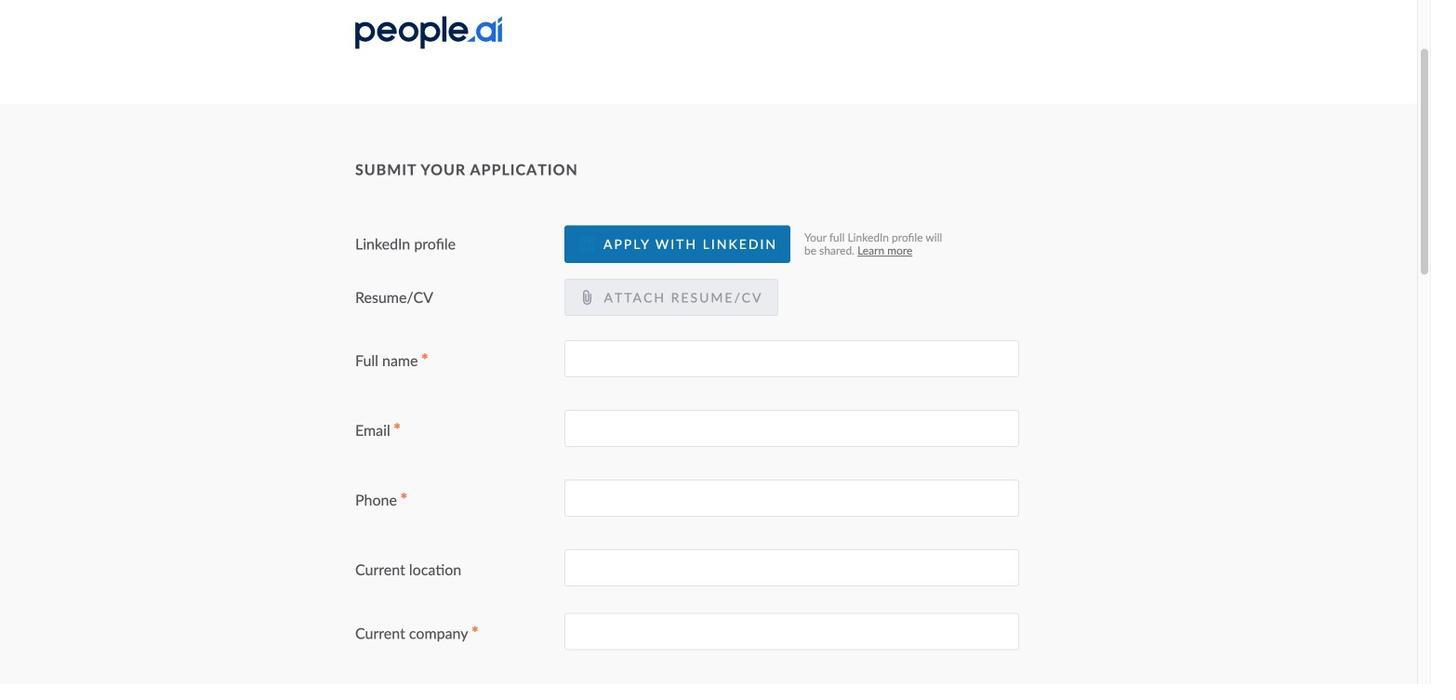 Task type: locate. For each thing, give the bounding box(es) containing it.
people.ai logo image
[[355, 16, 502, 49]]

None text field
[[565, 341, 1020, 378], [565, 480, 1020, 517], [565, 614, 1020, 651], [565, 341, 1020, 378], [565, 480, 1020, 517], [565, 614, 1020, 651]]

None email field
[[565, 410, 1020, 448]]

None text field
[[565, 550, 1020, 587]]



Task type: vqa. For each thing, say whether or not it's contained in the screenshot.
the paperclip icon
yes



Task type: describe. For each thing, give the bounding box(es) containing it.
paperclip image
[[580, 290, 595, 305]]



